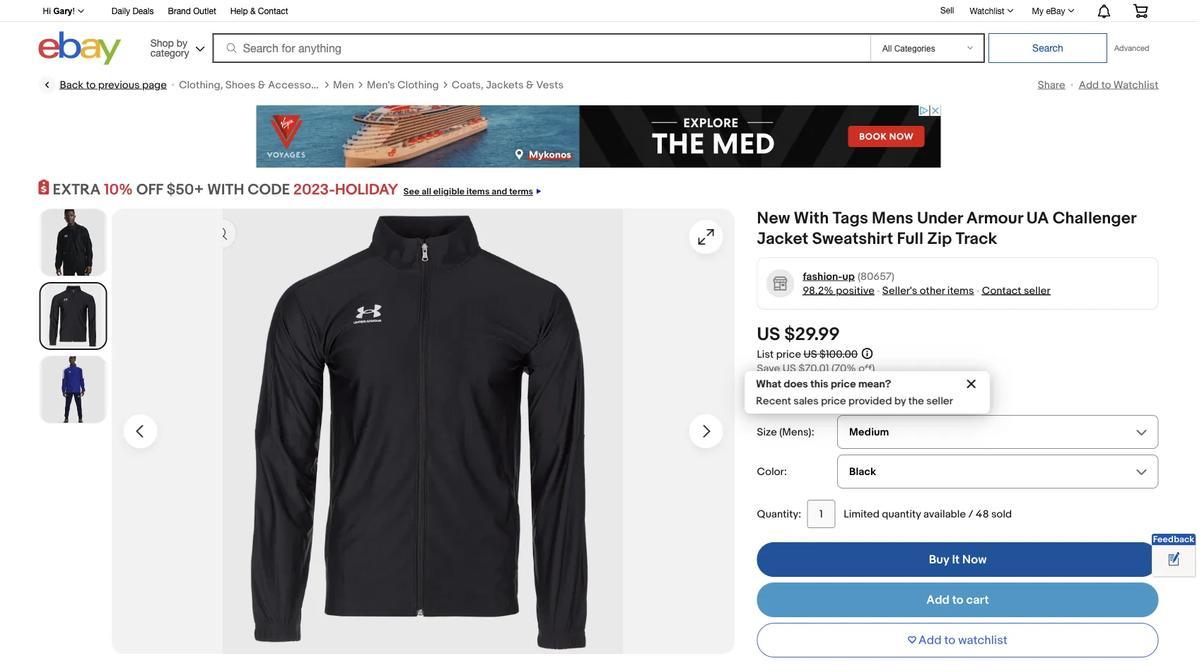 Task type: vqa. For each thing, say whether or not it's contained in the screenshot.
$100.00
yes



Task type: describe. For each thing, give the bounding box(es) containing it.
fashion-up link
[[803, 269, 855, 284]]

to for previous
[[86, 78, 96, 91]]

us $29.99
[[757, 324, 840, 346]]

by inside what does this price mean? recent sales price provided by the seller
[[894, 395, 906, 407]]

tags
[[833, 209, 868, 229]]

this
[[810, 378, 828, 390]]

sales
[[794, 395, 819, 407]]

fashion up image
[[766, 269, 795, 298]]

to for cart
[[952, 593, 964, 607]]

by inside the shop by category
[[177, 37, 187, 48]]

& inside account navigation
[[250, 6, 256, 16]]

terms
[[509, 186, 533, 197]]

daily
[[112, 6, 130, 16]]

watchlist inside account navigation
[[970, 6, 1004, 16]]

shop by category banner
[[35, 0, 1159, 69]]

$100.00
[[820, 348, 858, 361]]

2 horizontal spatial us
[[804, 348, 817, 361]]

men's clothing
[[367, 78, 439, 91]]

brand outlet
[[168, 6, 216, 16]]

98.2%
[[803, 284, 833, 297]]

condition: new with tags
[[757, 390, 881, 403]]

men link
[[333, 78, 354, 92]]

with
[[794, 209, 829, 229]]

size
[[757, 426, 777, 438]]

jacket
[[757, 229, 808, 249]]

back to previous page
[[60, 78, 167, 91]]

none submit inside shop by category banner
[[988, 33, 1107, 63]]

mean?
[[858, 378, 891, 390]]

help
[[230, 6, 248, 16]]

/
[[968, 508, 973, 521]]

vests
[[536, 78, 564, 91]]

seller inside what does this price mean? recent sales price provided by the seller
[[926, 395, 953, 407]]

Search for anything text field
[[215, 35, 868, 62]]

my ebay
[[1032, 6, 1065, 16]]

add for add to cart
[[926, 593, 950, 607]]

1 vertical spatial contact
[[982, 284, 1021, 297]]

available
[[923, 508, 966, 521]]

add to watchlist
[[1079, 78, 1159, 91]]

shop
[[150, 37, 174, 48]]

1 vertical spatial price
[[831, 378, 856, 390]]

off
[[136, 181, 163, 199]]

clothing,
[[179, 78, 223, 91]]

extra 10% off $50+ with code 2023-holiday
[[53, 181, 398, 199]]

account navigation
[[35, 0, 1159, 22]]

seller's other items link
[[882, 284, 974, 297]]

buy
[[929, 552, 949, 567]]

quantity
[[882, 508, 921, 521]]

contact inside account navigation
[[258, 6, 288, 16]]

watchlist
[[958, 633, 1008, 648]]

clothing
[[397, 78, 439, 91]]

98.2% positive
[[803, 284, 875, 297]]

my ebay link
[[1024, 2, 1081, 19]]

size (mens)
[[757, 426, 811, 438]]

sweatshirt
[[812, 229, 893, 249]]

new inside the new with tags mens under armour ua challenger jacket sweatshirt full zip track
[[757, 209, 790, 229]]

picture 3 of 3 image
[[40, 356, 106, 423]]

add for add to watchlist
[[1079, 78, 1099, 91]]

picture 1 of 3 image
[[40, 209, 106, 276]]

0 horizontal spatial us
[[757, 324, 780, 346]]

add to watchlist button
[[757, 623, 1159, 658]]

deals
[[133, 6, 154, 16]]

other
[[920, 284, 945, 297]]

save us $70.01 (70% off)
[[757, 362, 875, 375]]

new inside condition: new with tags
[[814, 390, 835, 403]]

sell link
[[934, 5, 961, 15]]

share
[[1038, 78, 1065, 91]]

positive
[[836, 284, 875, 297]]

armour
[[966, 209, 1023, 229]]

accessories
[[268, 78, 329, 91]]

& for coats,
[[526, 78, 534, 91]]

jackets
[[486, 78, 524, 91]]

buy it now link
[[757, 542, 1159, 577]]

0 horizontal spatial picture 2 of 3 image
[[41, 284, 106, 349]]

eligible
[[433, 186, 465, 197]]

add to watchlist link
[[1079, 78, 1159, 91]]

shop by category button
[[144, 31, 208, 62]]

help & contact link
[[230, 4, 288, 19]]

hi gary !
[[43, 6, 75, 16]]

seller's
[[882, 284, 917, 297]]

help & contact
[[230, 6, 288, 16]]

my
[[1032, 6, 1044, 16]]

buy it now
[[929, 552, 987, 567]]

provided
[[849, 395, 892, 407]]

outlet
[[193, 6, 216, 16]]

men's clothing link
[[367, 78, 439, 92]]

under
[[917, 209, 963, 229]]

quantity:
[[757, 508, 801, 521]]

seller's other items
[[882, 284, 974, 297]]

to for watchlist
[[1101, 78, 1111, 91]]

feedback
[[1153, 534, 1194, 545]]

advanced link
[[1107, 34, 1156, 62]]

ua
[[1027, 209, 1049, 229]]

recent
[[756, 395, 791, 407]]

add to watchlist
[[919, 633, 1008, 648]]

daily deals link
[[112, 4, 154, 19]]

holiday
[[335, 181, 398, 199]]



Task type: locate. For each thing, give the bounding box(es) containing it.
with
[[207, 181, 244, 199]]

what
[[756, 378, 781, 390]]

see
[[403, 186, 420, 197]]

& left vests on the top
[[526, 78, 534, 91]]

brand
[[168, 6, 191, 16]]

us
[[757, 324, 780, 346], [804, 348, 817, 361], [783, 362, 796, 375]]

0 vertical spatial watchlist
[[970, 6, 1004, 16]]

now
[[962, 552, 987, 567]]

0 horizontal spatial seller
[[926, 395, 953, 407]]

track
[[956, 229, 997, 249]]

your shopping cart image
[[1132, 4, 1149, 18]]

what does this price mean? recent sales price provided by the seller
[[756, 378, 953, 407]]

new down the this
[[814, 390, 835, 403]]

sell
[[940, 5, 954, 15]]

clothing, shoes & accessories link
[[179, 78, 329, 92]]

to right back
[[86, 78, 96, 91]]

new with tags mens under armour ua challenger jacket sweatshirt full zip track
[[757, 209, 1136, 249]]

ebay
[[1046, 6, 1065, 16]]

1 horizontal spatial seller
[[1024, 284, 1050, 297]]

price up with
[[831, 378, 856, 390]]

1 horizontal spatial contact
[[982, 284, 1021, 297]]

0 vertical spatial us
[[757, 324, 780, 346]]

limited quantity available / 48 sold
[[844, 508, 1012, 521]]

seller
[[1024, 284, 1050, 297], [926, 395, 953, 407]]

10%
[[104, 181, 133, 199]]

back
[[60, 78, 84, 91]]

watchlist right 'sell'
[[970, 6, 1004, 16]]

condition:
[[757, 390, 808, 403]]

1 vertical spatial watchlist
[[1114, 78, 1159, 91]]

new left with
[[757, 209, 790, 229]]

1 horizontal spatial by
[[894, 395, 906, 407]]

advertisement region
[[256, 105, 941, 168]]

price down us $29.99
[[776, 348, 801, 361]]

cart
[[966, 593, 989, 607]]

men's
[[367, 78, 395, 91]]

0 horizontal spatial &
[[250, 6, 256, 16]]

see all eligible items and terms
[[403, 186, 533, 197]]

2 vertical spatial price
[[821, 395, 846, 407]]

add
[[1079, 78, 1099, 91], [926, 593, 950, 607], [919, 633, 942, 648]]

list
[[757, 348, 774, 361]]

to
[[86, 78, 96, 91], [1101, 78, 1111, 91], [952, 593, 964, 607], [944, 633, 956, 648]]

0 horizontal spatial new
[[757, 209, 790, 229]]

1 vertical spatial items
[[947, 284, 974, 297]]

code
[[248, 181, 290, 199]]

0 vertical spatial seller
[[1024, 284, 1050, 297]]

contact seller
[[982, 284, 1050, 297]]

price
[[776, 348, 801, 361], [831, 378, 856, 390], [821, 395, 846, 407]]

1 horizontal spatial items
[[947, 284, 974, 297]]

watchlist down advanced link
[[1114, 78, 1159, 91]]

Quantity: text field
[[807, 500, 835, 528]]

0 vertical spatial contact
[[258, 6, 288, 16]]

save
[[757, 362, 780, 375]]

brand outlet link
[[168, 4, 216, 19]]

add to cart link
[[757, 583, 1159, 617]]

1 horizontal spatial new
[[814, 390, 835, 403]]

contact down track
[[982, 284, 1021, 297]]

0 vertical spatial new
[[757, 209, 790, 229]]

2023-
[[293, 181, 335, 199]]

2 vertical spatial add
[[919, 633, 942, 648]]

48
[[976, 508, 989, 521]]

zip
[[927, 229, 952, 249]]

gary
[[53, 6, 72, 16]]

by right the shop
[[177, 37, 187, 48]]

(80657)
[[858, 270, 894, 283]]

1 vertical spatial add
[[926, 593, 950, 607]]

watchlist
[[970, 6, 1004, 16], [1114, 78, 1159, 91]]

1 horizontal spatial us
[[783, 362, 796, 375]]

to inside button
[[944, 633, 956, 648]]

0 horizontal spatial watchlist
[[970, 6, 1004, 16]]

add down add to cart
[[919, 633, 942, 648]]

0 vertical spatial price
[[776, 348, 801, 361]]

98.2% positive link
[[803, 284, 875, 297]]

challenger
[[1053, 209, 1136, 229]]

items left and
[[467, 186, 490, 197]]

picture 2 of 3 image
[[112, 209, 734, 654], [41, 284, 106, 349]]

$29.99
[[784, 324, 840, 346]]

1 vertical spatial by
[[894, 395, 906, 407]]

previous
[[98, 78, 140, 91]]

back to previous page link
[[39, 76, 167, 93]]

1 vertical spatial us
[[804, 348, 817, 361]]

us up does
[[783, 362, 796, 375]]

to left "watchlist"
[[944, 633, 956, 648]]

2 vertical spatial us
[[783, 362, 796, 375]]

0 vertical spatial by
[[177, 37, 187, 48]]

list price us $100.00
[[757, 348, 858, 361]]

add inside button
[[919, 633, 942, 648]]

sold
[[991, 508, 1012, 521]]

us up list
[[757, 324, 780, 346]]

clothing, shoes & accessories men
[[179, 78, 354, 91]]

1 vertical spatial new
[[814, 390, 835, 403]]

None submit
[[988, 33, 1107, 63]]

color
[[757, 465, 784, 478]]

men
[[333, 78, 354, 91]]

full
[[897, 229, 924, 249]]

to for watchlist
[[944, 633, 956, 648]]

$50+
[[166, 181, 204, 199]]

add right share
[[1079, 78, 1099, 91]]

1 horizontal spatial watchlist
[[1114, 78, 1159, 91]]

to left cart
[[952, 593, 964, 607]]

& right shoes
[[258, 78, 266, 91]]

0 horizontal spatial contact
[[258, 6, 288, 16]]

category
[[150, 47, 189, 58]]

contact
[[258, 6, 288, 16], [982, 284, 1021, 297]]

the
[[908, 395, 924, 407]]

contact right help
[[258, 6, 288, 16]]

it
[[952, 552, 960, 567]]

0 horizontal spatial by
[[177, 37, 187, 48]]

up
[[842, 270, 855, 283]]

with
[[837, 390, 857, 403]]

items right other
[[947, 284, 974, 297]]

0 vertical spatial items
[[467, 186, 490, 197]]

& right help
[[250, 6, 256, 16]]

(mens)
[[779, 426, 811, 438]]

1 vertical spatial seller
[[926, 395, 953, 407]]

0 vertical spatial add
[[1079, 78, 1099, 91]]

watchlist link
[[962, 2, 1020, 19]]

hi
[[43, 6, 51, 16]]

share button
[[1038, 78, 1065, 91]]

by left the
[[894, 395, 906, 407]]

2 horizontal spatial &
[[526, 78, 534, 91]]

and
[[492, 186, 507, 197]]

& for clothing,
[[258, 78, 266, 91]]

to down advanced link
[[1101, 78, 1111, 91]]

by
[[177, 37, 187, 48], [894, 395, 906, 407]]

advanced
[[1114, 43, 1149, 53]]

us up $70.01
[[804, 348, 817, 361]]

extra
[[53, 181, 101, 199]]

!
[[72, 6, 75, 16]]

add for add to watchlist
[[919, 633, 942, 648]]

page
[[142, 78, 167, 91]]

1 horizontal spatial &
[[258, 78, 266, 91]]

0 horizontal spatial items
[[467, 186, 490, 197]]

see all eligible items and terms link
[[398, 181, 541, 199]]

items
[[467, 186, 490, 197], [947, 284, 974, 297]]

price down the this
[[821, 395, 846, 407]]

coats,
[[452, 78, 484, 91]]

add left cart
[[926, 593, 950, 607]]

all
[[422, 186, 431, 197]]

1 horizontal spatial picture 2 of 3 image
[[112, 209, 734, 654]]



